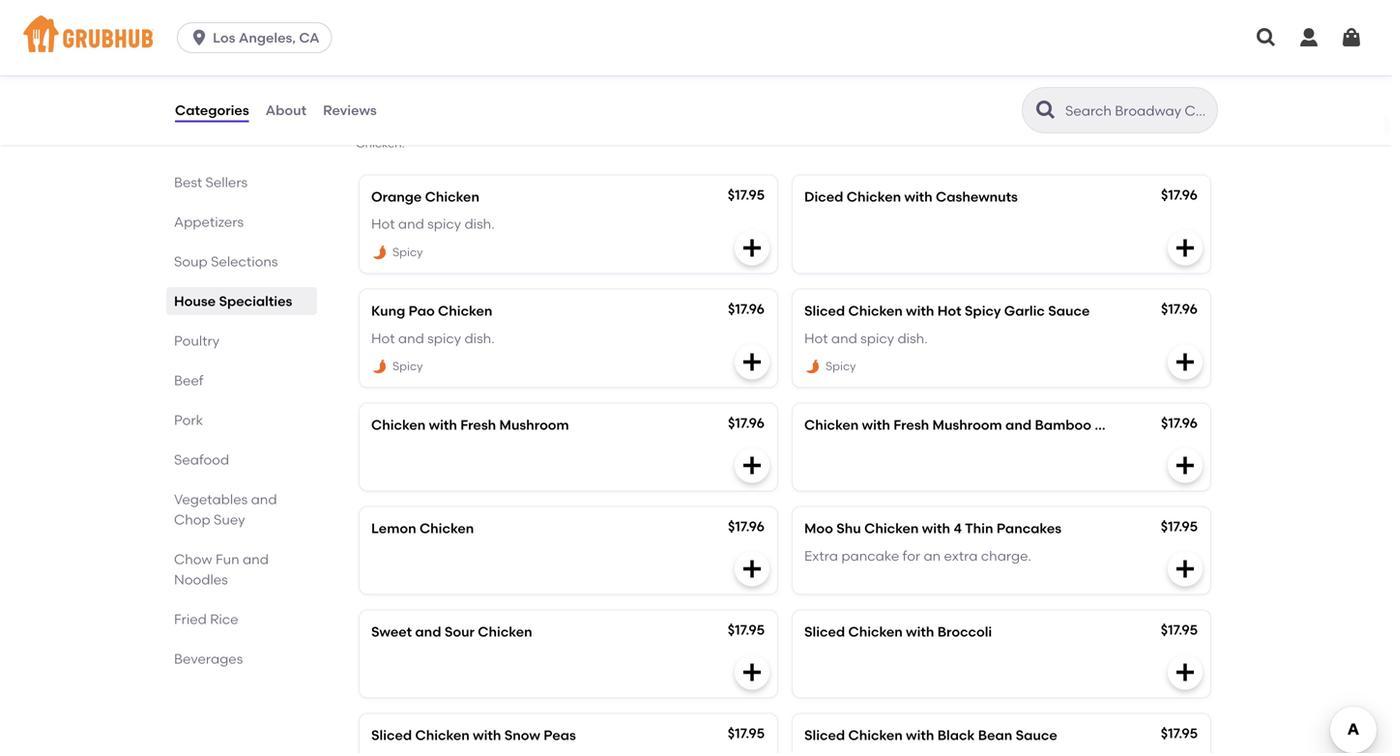 Task type: vqa. For each thing, say whether or not it's contained in the screenshot.
Los Angeles, CA button
yes



Task type: locate. For each thing, give the bounding box(es) containing it.
sliced for sliced chicken with hot spicy garlic sauce
[[804, 303, 845, 319]]

spicy down kung pao chicken
[[428, 330, 461, 346]]

beef
[[174, 372, 204, 389]]

fun
[[216, 551, 239, 568]]

poultry up chicken.
[[356, 109, 428, 134]]

1 mushroom from the left
[[499, 417, 569, 433]]

dish. down kung pao chicken
[[465, 330, 495, 346]]

extra
[[944, 548, 978, 564]]

0 vertical spatial poultry
[[356, 109, 428, 134]]

snow
[[504, 727, 540, 744]]

spicy down orange chicken
[[428, 216, 461, 232]]

sour
[[445, 624, 475, 640]]

mushroom for chicken with fresh mushroom
[[499, 417, 569, 433]]

sweet and sour chicken
[[371, 624, 532, 640]]

dish. for orange chicken
[[465, 216, 495, 232]]

spicy image for kung pao chicken
[[371, 358, 389, 376]]

search icon image
[[1034, 99, 1058, 122]]

1 fresh from the left
[[460, 417, 496, 433]]

$17.96 for lemon chicken
[[728, 518, 765, 535]]

$17.95
[[728, 186, 765, 203], [1161, 518, 1198, 535], [728, 622, 765, 638], [1161, 622, 1198, 638], [728, 725, 765, 742], [1161, 725, 1198, 742]]

sellers
[[205, 174, 248, 190]]

and inside chow fun and noodles
[[243, 551, 269, 568]]

dish.
[[465, 216, 495, 232], [465, 330, 495, 346], [898, 330, 928, 346]]

svg image
[[1255, 26, 1278, 49], [1340, 26, 1363, 49], [190, 28, 209, 47], [741, 236, 764, 260], [1174, 236, 1197, 260], [741, 558, 764, 581], [1174, 661, 1197, 684]]

1 horizontal spatial fresh
[[894, 417, 929, 433]]

pancake
[[841, 548, 899, 564]]

poultry down house at the left
[[174, 333, 220, 349]]

hot and spicy dish. down kung pao chicken
[[371, 330, 495, 346]]

beverages
[[174, 651, 243, 667]]

angeles,
[[239, 29, 296, 46]]

0 horizontal spatial fresh
[[460, 417, 496, 433]]

2 mushroom from the left
[[933, 417, 1002, 433]]

sauce
[[1048, 303, 1090, 319], [1016, 727, 1057, 744]]

mushroom
[[499, 417, 569, 433], [933, 417, 1002, 433]]

chop
[[174, 511, 210, 528]]

orange
[[371, 188, 422, 205]]

spicy image
[[371, 244, 389, 262], [371, 358, 389, 376], [804, 358, 822, 376]]

hot and spicy dish. for sliced
[[804, 330, 928, 346]]

categories
[[175, 102, 249, 118]]

0 horizontal spatial mushroom
[[499, 417, 569, 433]]

0 horizontal spatial poultry
[[174, 333, 220, 349]]

spicy down sliced chicken with hot spicy garlic sauce
[[861, 330, 894, 346]]

diced
[[804, 188, 843, 205]]

dish. for kung pao chicken
[[465, 330, 495, 346]]

sliced chicken with hot spicy garlic sauce
[[804, 303, 1090, 319]]

orange chicken
[[371, 188, 480, 205]]

svg image
[[1297, 26, 1321, 49], [741, 351, 764, 374], [1174, 351, 1197, 374], [741, 454, 764, 477], [1174, 454, 1197, 477], [1174, 558, 1197, 581], [741, 661, 764, 684]]

1 vertical spatial poultry
[[174, 333, 220, 349]]

with
[[904, 188, 933, 205], [906, 303, 934, 319], [429, 417, 457, 433], [862, 417, 890, 433], [922, 520, 950, 537], [906, 624, 934, 640], [473, 727, 501, 744], [906, 727, 934, 744]]

$17.96
[[1161, 186, 1198, 203], [728, 301, 765, 317], [1161, 301, 1198, 317], [728, 415, 765, 431], [1161, 415, 1198, 431], [728, 518, 765, 535]]

chow
[[174, 551, 212, 568]]

spicy for sliced
[[861, 330, 894, 346]]

los angeles, ca
[[213, 29, 320, 46]]

cashewnuts
[[936, 188, 1018, 205]]

vegetables
[[174, 491, 248, 508]]

appetizers
[[174, 214, 244, 230]]

hot
[[371, 216, 395, 232], [938, 303, 962, 319], [371, 330, 395, 346], [804, 330, 828, 346]]

1 horizontal spatial mushroom
[[933, 417, 1002, 433]]

los
[[213, 29, 235, 46]]

sliced chicken with broccoli
[[804, 624, 992, 640]]

spicy
[[393, 245, 423, 259], [965, 303, 1001, 319], [393, 359, 423, 373], [826, 359, 856, 373]]

2 fresh from the left
[[894, 417, 929, 433]]

svg image inside los angeles, ca button
[[190, 28, 209, 47]]

hot and spicy dish.
[[371, 216, 495, 232], [371, 330, 495, 346], [804, 330, 928, 346]]

sliced
[[804, 303, 845, 319], [804, 624, 845, 640], [371, 727, 412, 744], [804, 727, 845, 744]]

sauce right the bean
[[1016, 727, 1057, 744]]

soup selections
[[174, 253, 278, 270]]

0 vertical spatial sauce
[[1048, 303, 1090, 319]]

hot and spicy dish. for kung
[[371, 330, 495, 346]]

fried rice
[[174, 611, 238, 627]]

selections
[[211, 253, 278, 270]]

kung pao chicken
[[371, 303, 492, 319]]

sauce right garlic
[[1048, 303, 1090, 319]]

hot and spicy dish. down sliced chicken with hot spicy garlic sauce
[[804, 330, 928, 346]]

spicy for kung pao chicken
[[393, 359, 423, 373]]

chow fun and noodles
[[174, 551, 269, 588]]

pork
[[174, 412, 203, 428]]

dish. down orange chicken
[[465, 216, 495, 232]]

charge.
[[981, 548, 1032, 564]]

spicy for orange
[[428, 216, 461, 232]]

rice
[[210, 611, 238, 627]]

reviews
[[323, 102, 377, 118]]

chicken
[[425, 188, 480, 205], [847, 188, 901, 205], [438, 303, 492, 319], [848, 303, 903, 319], [371, 417, 426, 433], [804, 417, 859, 433], [420, 520, 474, 537], [864, 520, 919, 537], [478, 624, 532, 640], [848, 624, 903, 640], [415, 727, 470, 744], [848, 727, 903, 744]]

spicy
[[428, 216, 461, 232], [428, 330, 461, 346], [861, 330, 894, 346]]

best
[[174, 174, 202, 190]]

hot and spicy dish. down orange chicken
[[371, 216, 495, 232]]

sliced chicken with snow peas
[[371, 727, 576, 744]]

1 horizontal spatial poultry
[[356, 109, 428, 134]]

specialties
[[219, 293, 292, 309]]

extra pancake for an extra charge.
[[804, 548, 1032, 564]]

soup
[[174, 253, 208, 270]]

poultry
[[356, 109, 428, 134], [174, 333, 220, 349]]

and
[[398, 216, 424, 232], [398, 330, 424, 346], [831, 330, 857, 346], [1006, 417, 1032, 433], [251, 491, 277, 508], [243, 551, 269, 568], [415, 624, 441, 640]]

sliced for sliced chicken with snow peas
[[371, 727, 412, 744]]

$17.96 for chicken with fresh mushroom
[[728, 415, 765, 431]]

sliced chicken with black bean sauce
[[804, 727, 1057, 744]]

dish. down sliced chicken with hot spicy garlic sauce
[[898, 330, 928, 346]]

fresh
[[460, 417, 496, 433], [894, 417, 929, 433]]

$17.95 for sweet and sour chicken
[[728, 622, 765, 638]]



Task type: describe. For each thing, give the bounding box(es) containing it.
$17.95 for sliced chicken with snow peas
[[728, 725, 765, 742]]

diced chicken with cashewnuts
[[804, 188, 1018, 205]]

poultry for poultry
[[174, 333, 220, 349]]

sliced for sliced chicken with black bean sauce
[[804, 727, 845, 744]]

hot for kung pao chicken
[[371, 330, 395, 346]]

spicy for sliced chicken with hot spicy garlic sauce
[[826, 359, 856, 373]]

for
[[903, 548, 920, 564]]

bamboo
[[1035, 417, 1092, 433]]

pao
[[409, 303, 435, 319]]

shu
[[837, 520, 861, 537]]

$17.95 for sliced chicken with black bean sauce
[[1161, 725, 1198, 742]]

4
[[954, 520, 962, 537]]

$17.96 for chicken with fresh mushroom and bamboo shoots
[[1161, 415, 1198, 431]]

hot for orange chicken
[[371, 216, 395, 232]]

los angeles, ca button
[[177, 22, 340, 53]]

moo
[[804, 520, 833, 537]]

spicy image for orange chicken
[[371, 244, 389, 262]]

bean
[[978, 727, 1013, 744]]

$17.95 for sliced chicken with broccoli
[[1161, 622, 1198, 638]]

noodles
[[174, 571, 228, 588]]

reviews button
[[322, 75, 378, 145]]

about
[[266, 102, 307, 118]]

chicken.
[[356, 136, 405, 150]]

black
[[938, 727, 975, 744]]

svg image inside main navigation navigation
[[1297, 26, 1321, 49]]

house specialties
[[174, 293, 292, 309]]

spicy image for sliced chicken with hot spicy garlic sauce
[[804, 358, 822, 376]]

fresh for chicken with fresh mushroom and bamboo shoots
[[894, 417, 929, 433]]

chicken with fresh mushroom
[[371, 417, 569, 433]]

sliced for sliced chicken with broccoli
[[804, 624, 845, 640]]

hot and spicy dish. for orange
[[371, 216, 495, 232]]

peas
[[544, 727, 576, 744]]

dish. for sliced chicken with hot spicy garlic sauce
[[898, 330, 928, 346]]

fresh for chicken with fresh mushroom
[[460, 417, 496, 433]]

$17.96 for diced chicken with cashewnuts
[[1161, 186, 1198, 203]]

pancakes
[[997, 520, 1062, 537]]

and inside "vegetables and chop suey"
[[251, 491, 277, 508]]

about button
[[265, 75, 308, 145]]

fried
[[174, 611, 207, 627]]

Search Broadway Cuisine search field
[[1064, 102, 1211, 120]]

spicy for orange chicken
[[393, 245, 423, 259]]

lemon
[[371, 520, 416, 537]]

spicy for kung
[[428, 330, 461, 346]]

hot for sliced chicken with hot spicy garlic sauce
[[804, 330, 828, 346]]

kung
[[371, 303, 405, 319]]

chicken with fresh mushroom and bamboo shoots
[[804, 417, 1140, 433]]

house
[[174, 293, 216, 309]]

categories button
[[174, 75, 250, 145]]

best sellers
[[174, 174, 248, 190]]

shoots
[[1095, 417, 1140, 433]]

broccoli
[[938, 624, 992, 640]]

lemon chicken
[[371, 520, 474, 537]]

thin
[[965, 520, 993, 537]]

garlic
[[1004, 303, 1045, 319]]

1 vertical spatial sauce
[[1016, 727, 1057, 744]]

seafood
[[174, 452, 229, 468]]

sweet
[[371, 624, 412, 640]]

poultry chicken.
[[356, 109, 428, 150]]

poultry for poultry chicken.
[[356, 109, 428, 134]]

mushroom for chicken with fresh mushroom and bamboo shoots
[[933, 417, 1002, 433]]

moo shu chicken with 4 thin pancakes
[[804, 520, 1062, 537]]

an
[[924, 548, 941, 564]]

ca
[[299, 29, 320, 46]]

vegetables and chop suey
[[174, 491, 277, 528]]

main navigation navigation
[[0, 0, 1392, 75]]

extra
[[804, 548, 838, 564]]

suey
[[214, 511, 245, 528]]



